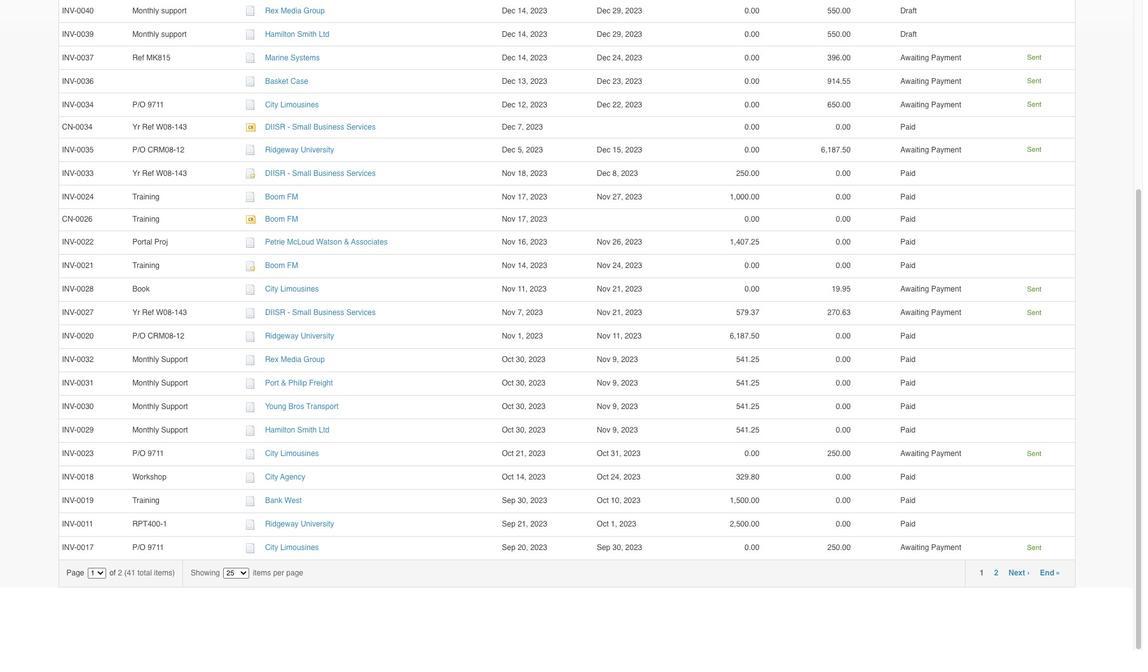 Task type: describe. For each thing, give the bounding box(es) containing it.
0024
[[77, 192, 94, 201]]

rpt400-
[[132, 520, 163, 529]]

city limousines for 0028
[[265, 285, 319, 294]]

ridgeway for 0020
[[265, 332, 299, 341]]

university for dec
[[301, 145, 334, 154]]

port & philip freight link
[[265, 379, 333, 388]]

oct 30, 2023 for port & philip freight
[[502, 379, 546, 388]]

541.25 for young bros transport
[[736, 402, 759, 411]]

dec 23, 2023
[[597, 77, 646, 86]]

0 vertical spatial nov 11, 2023
[[502, 285, 547, 294]]

0026
[[76, 215, 93, 224]]

1,000.00
[[730, 192, 759, 201]]

boom for 0024
[[265, 192, 285, 201]]

rex media group link for monthly support
[[265, 355, 325, 364]]

9711 for 0017
[[148, 544, 164, 552]]

marine systems
[[265, 53, 320, 62]]

payment for dec 12, 2023
[[931, 100, 961, 109]]

cn-0026
[[62, 215, 93, 224]]

awaiting payment for oct 21, 2023
[[900, 449, 961, 458]]

bank west link
[[265, 496, 302, 505]]

0020
[[77, 332, 94, 341]]

portal
[[132, 238, 152, 247]]

550.00 for rex media group
[[827, 6, 851, 15]]

12 for inv-0035
[[176, 145, 184, 154]]

1 vertical spatial &
[[281, 379, 286, 388]]

marine
[[265, 53, 288, 62]]

41
[[127, 569, 135, 578]]

petrie mcloud watson & associates link
[[265, 238, 388, 247]]

nov 27, 2023
[[597, 192, 646, 201]]

awaiting for dec 5, 2023
[[900, 145, 929, 154]]

inv- for 0034
[[62, 100, 77, 109]]

inv-0022
[[62, 238, 94, 247]]

port
[[265, 379, 279, 388]]

0019
[[77, 496, 94, 505]]

2 link
[[994, 569, 998, 578]]

ridgeway university link for nov 1, 2023
[[265, 332, 334, 341]]

paid for 0024
[[900, 192, 916, 201]]

0017
[[77, 544, 94, 552]]

city limousines link for inv-0017
[[265, 544, 319, 552]]

oct 30, 2023 for rex media group
[[502, 355, 546, 364]]

sep for oct 10, 2023
[[502, 496, 515, 505]]

inv-0040
[[62, 6, 94, 15]]

draft for group
[[900, 6, 917, 15]]

services for nov 7, 2023
[[346, 308, 376, 317]]

0022
[[77, 238, 94, 247]]

systems
[[290, 53, 320, 62]]

training for inv-0024
[[132, 192, 160, 201]]

1 horizontal spatial 1
[[980, 569, 984, 578]]

oct 10, 2023
[[597, 496, 645, 505]]

inv-0037
[[62, 53, 94, 62]]

inv-0023
[[62, 449, 94, 458]]

payment for dec 5, 2023
[[931, 145, 961, 154]]

inv-0019
[[62, 496, 94, 505]]

agency
[[280, 473, 305, 482]]

city limousines link for inv-0028
[[265, 285, 319, 294]]

book
[[132, 285, 150, 294]]

monthly support for inv-0030
[[132, 402, 188, 411]]

page
[[66, 569, 86, 578]]

hamilton for support
[[265, 30, 295, 39]]

monthly support for inv-0031
[[132, 379, 188, 388]]

0036
[[77, 77, 94, 86]]

boom for 0021
[[265, 261, 285, 270]]

monthly support for inv-0029
[[132, 426, 188, 435]]

inv-0030
[[62, 402, 94, 411]]

city agency
[[265, 473, 305, 482]]

0 vertical spatial &
[[344, 238, 349, 247]]

1 horizontal spatial sep 30, 2023
[[597, 544, 646, 552]]

dec 14, 2023 for ltd
[[502, 30, 547, 39]]

0040
[[77, 6, 94, 15]]

650.00
[[827, 100, 851, 109]]

inv-0024
[[62, 192, 94, 201]]

monthly for 0030
[[132, 402, 159, 411]]

9, for hamilton smith ltd
[[613, 426, 619, 435]]

p/o for 0034
[[132, 100, 145, 109]]

0 vertical spatial 1
[[163, 520, 167, 529]]

30, for group
[[516, 355, 526, 364]]

bank west
[[265, 496, 302, 505]]

ridgeway university link for dec 5, 2023
[[265, 145, 334, 154]]

inv-0028
[[62, 285, 94, 294]]

diisr - small business services for nov 7, 2023
[[265, 308, 376, 317]]

24, for nov
[[613, 261, 623, 270]]

0030
[[77, 402, 94, 411]]

nov 21, 2023 for nov 7, 2023
[[597, 308, 646, 317]]

23,
[[613, 77, 623, 86]]

sep 21, 2023
[[502, 520, 547, 529]]

proj
[[154, 238, 168, 247]]

awaiting for sep 20, 2023
[[900, 544, 929, 552]]

inv- for 0031
[[62, 379, 77, 388]]

diisr - small business services for dec 7, 2023
[[265, 123, 376, 132]]

12,
[[518, 100, 528, 109]]

ltd for monthly support
[[319, 426, 329, 435]]

awaiting for dec 14, 2023
[[900, 53, 929, 62]]

sent for dec 12, 2023
[[1027, 101, 1041, 109]]

end » link
[[1040, 569, 1061, 578]]

nov 14, 2023
[[502, 261, 547, 270]]

services for dec 7, 2023
[[346, 123, 376, 132]]

9, for young bros transport
[[613, 402, 619, 411]]

3 dec 14, 2023 from the top
[[502, 53, 547, 62]]

inv-0018
[[62, 473, 94, 482]]

inv- for 0035
[[62, 145, 77, 154]]

nov 9, 2023 for rex media group
[[597, 355, 642, 364]]

basket case
[[265, 77, 308, 86]]

paid for 0019
[[900, 496, 916, 505]]

city limousines for 0017
[[265, 544, 319, 552]]

1 link
[[980, 569, 984, 578]]

university for sep
[[301, 520, 334, 529]]

31,
[[611, 449, 621, 458]]

diisr for 0034
[[265, 123, 285, 132]]

university for nov
[[301, 332, 334, 341]]

hamilton smith ltd for monthly support
[[265, 30, 329, 39]]

items)
[[154, 569, 175, 578]]

young bros transport link
[[265, 402, 339, 411]]

west
[[285, 496, 302, 505]]

ref for 0033
[[142, 169, 154, 178]]

awaiting for nov 11, 2023
[[900, 285, 929, 294]]

fm for inv-0021
[[287, 261, 298, 270]]

limousines for oct
[[280, 449, 319, 458]]

inv-0027
[[62, 308, 94, 317]]

inv-0020
[[62, 332, 94, 341]]

0 vertical spatial 6,187.50
[[821, 145, 851, 154]]

limousines for nov
[[280, 285, 319, 294]]

items per page
[[251, 569, 303, 578]]

limousines for dec
[[280, 100, 319, 109]]

monthly for 0040
[[132, 6, 159, 15]]

port & philip freight
[[265, 379, 333, 388]]

2,500.00
[[730, 520, 759, 529]]

awaiting for nov 7, 2023
[[900, 308, 929, 317]]

hamilton smith ltd link for monthly support
[[265, 426, 329, 435]]

p/o 9711 for inv-0034
[[132, 100, 164, 109]]

training for inv-0021
[[132, 261, 160, 270]]

16,
[[518, 238, 528, 247]]

579.37
[[736, 308, 759, 317]]

fm for inv-0024
[[287, 192, 298, 201]]

0 vertical spatial 250.00
[[736, 169, 759, 178]]

monthly for 0031
[[132, 379, 159, 388]]

end »
[[1040, 569, 1061, 578]]

transport
[[306, 402, 339, 411]]

inv-0021
[[62, 261, 94, 270]]

inv- for 0033
[[62, 169, 77, 178]]

inv- for 0027
[[62, 308, 77, 317]]

(
[[124, 569, 127, 578]]

p/o crm08-12 for inv-0035
[[132, 145, 184, 154]]

ltd for monthly support
[[319, 30, 329, 39]]

sent for sep 20, 2023
[[1027, 544, 1041, 552]]

inv-0032
[[62, 355, 94, 364]]

13,
[[518, 77, 528, 86]]

dec 13, 2023
[[502, 77, 547, 86]]

crm08- for 0035
[[148, 145, 176, 154]]

nov 17, 2023 for 0.00
[[502, 215, 547, 224]]

per
[[273, 569, 284, 578]]

nov 1, 2023
[[502, 332, 543, 341]]

support for 0029
[[161, 426, 188, 435]]

sent for nov 11, 2023
[[1027, 285, 1041, 293]]

0021
[[77, 261, 94, 270]]

oct 14, 2023
[[502, 473, 546, 482]]

crm08- for 0020
[[148, 332, 176, 341]]

dec 14, 2023 for group
[[502, 6, 547, 15]]

0 horizontal spatial 11,
[[518, 285, 528, 294]]

young
[[265, 402, 286, 411]]

914.55
[[827, 77, 851, 86]]

payment for dec 13, 2023
[[931, 77, 961, 86]]

awaiting payment for sep 20, 2023
[[900, 544, 961, 552]]

city for 0017
[[265, 544, 278, 552]]

diisr - small business services link for nov 18, 2023
[[265, 169, 376, 178]]

270.63
[[827, 308, 851, 317]]

0 horizontal spatial sep 30, 2023
[[502, 496, 547, 505]]

young bros transport
[[265, 402, 339, 411]]



Task type: vqa. For each thing, say whether or not it's contained in the screenshot.


Task type: locate. For each thing, give the bounding box(es) containing it.
1 crm08- from the top
[[148, 145, 176, 154]]

1 vertical spatial 0034
[[76, 123, 93, 132]]

24, up 10,
[[611, 473, 621, 482]]

5 awaiting from the top
[[900, 285, 929, 294]]

inv- down inv-0040
[[62, 30, 77, 39]]

6,187.50 down 579.37
[[730, 332, 759, 341]]

monthly support for inv-0032
[[132, 355, 188, 364]]

limousines for sep
[[280, 544, 319, 552]]

1
[[163, 520, 167, 529], [980, 569, 984, 578]]

ltd down transport
[[319, 426, 329, 435]]

0 vertical spatial media
[[281, 6, 301, 15]]

yr down 'book'
[[132, 308, 140, 317]]

2 vertical spatial -
[[287, 308, 290, 317]]

1 limousines from the top
[[280, 100, 319, 109]]

17, down the 18,
[[518, 192, 528, 201]]

2 limousines from the top
[[280, 285, 319, 294]]

rex media group for monthly support
[[265, 6, 325, 15]]

2 left the (
[[118, 569, 122, 578]]

0018
[[77, 473, 94, 482]]

4 awaiting payment from the top
[[900, 145, 961, 154]]

inv- up inv-0011
[[62, 496, 77, 505]]

group for monthly support
[[304, 6, 325, 15]]

1 vertical spatial 6,187.50
[[730, 332, 759, 341]]

dec 5, 2023
[[502, 145, 543, 154]]

support for 0040
[[161, 6, 187, 15]]

paid
[[900, 123, 916, 132], [900, 169, 916, 178], [900, 192, 916, 201], [900, 215, 916, 224], [900, 238, 916, 247], [900, 261, 916, 270], [900, 332, 916, 341], [900, 355, 916, 364], [900, 379, 916, 388], [900, 402, 916, 411], [900, 426, 916, 435], [900, 473, 916, 482], [900, 496, 916, 505], [900, 520, 916, 529]]

0 horizontal spatial 1,
[[518, 332, 524, 341]]

awaiting for dec 13, 2023
[[900, 77, 929, 86]]

2 university from the top
[[301, 332, 334, 341]]

2 - from the top
[[287, 169, 290, 178]]

2 p/o from the top
[[132, 145, 145, 154]]

3 boom fm from the top
[[265, 261, 298, 270]]

2 city limousines from the top
[[265, 285, 319, 294]]

1 vertical spatial monthly support
[[132, 30, 187, 39]]

inv- up inv-0019
[[62, 473, 77, 482]]

2 draft from the top
[[900, 30, 917, 39]]

city left agency
[[265, 473, 278, 482]]

oct 1, 2023
[[597, 520, 641, 529]]

dec 12, 2023
[[502, 100, 547, 109]]

1 rex media group link from the top
[[265, 6, 325, 15]]

1 vertical spatial diisr - small business services link
[[265, 169, 376, 178]]

0 vertical spatial 24,
[[613, 53, 623, 62]]

yr ref w08-143 for cn-0034
[[132, 123, 187, 132]]

ridgeway university link
[[265, 145, 334, 154], [265, 332, 334, 341], [265, 520, 334, 529]]

1 vertical spatial dec 14, 2023
[[502, 30, 547, 39]]

city for 0023
[[265, 449, 278, 458]]

3 city limousines from the top
[[265, 449, 319, 458]]

2 nov 9, 2023 from the top
[[597, 379, 642, 388]]

inv- up inv-0018
[[62, 449, 77, 458]]

3 limousines from the top
[[280, 449, 319, 458]]

1 vertical spatial boom fm
[[265, 215, 298, 224]]

0 vertical spatial ridgeway university link
[[265, 145, 334, 154]]

0 vertical spatial boom fm link
[[265, 192, 298, 201]]

7 sent from the top
[[1027, 450, 1041, 458]]

dec 22, 2023
[[597, 100, 646, 109]]

4 nov 9, 2023 from the top
[[597, 426, 642, 435]]

1 horizontal spatial nov 11, 2023
[[597, 332, 646, 341]]

2 monthly support from the top
[[132, 30, 187, 39]]

dec 15, 2023
[[597, 145, 646, 154]]

2 vertical spatial boom
[[265, 261, 285, 270]]

14,
[[518, 6, 528, 15], [518, 30, 528, 39], [518, 53, 528, 62], [518, 261, 528, 270], [516, 473, 526, 482]]

0 vertical spatial 12
[[176, 145, 184, 154]]

cn-0034
[[62, 123, 93, 132]]

1 vertical spatial w08-
[[156, 169, 174, 178]]

9711 down the mk815
[[148, 100, 164, 109]]

4 monthly from the top
[[132, 379, 159, 388]]

2 city from the top
[[265, 285, 278, 294]]

0 horizontal spatial nov 11, 2023
[[502, 285, 547, 294]]

- for inv-0027
[[287, 308, 290, 317]]

rex media group up marine systems
[[265, 6, 325, 15]]

- for cn-0034
[[287, 123, 290, 132]]

2 hamilton smith ltd link from the top
[[265, 426, 329, 435]]

support
[[161, 355, 188, 364], [161, 379, 188, 388], [161, 402, 188, 411], [161, 426, 188, 435]]

1, down 10,
[[611, 520, 617, 529]]

yr ref w08-143
[[132, 123, 187, 132], [132, 169, 187, 178], [132, 308, 187, 317]]

p/o crm08-12
[[132, 145, 184, 154], [132, 332, 184, 341]]

inv- down inv-0021
[[62, 285, 77, 294]]

nov 17, 2023 for 1,000.00
[[502, 192, 547, 201]]

0 vertical spatial sep 30, 2023
[[502, 496, 547, 505]]

ridgeway university
[[265, 145, 334, 154], [265, 332, 334, 341], [265, 520, 334, 529]]

2 ridgeway from the top
[[265, 332, 299, 341]]

diisr - small business services link for nov 7, 2023
[[265, 308, 376, 317]]

329.80
[[736, 473, 759, 482]]

city limousines
[[265, 100, 319, 109], [265, 285, 319, 294], [265, 449, 319, 458], [265, 544, 319, 552]]

1 vertical spatial 9711
[[148, 449, 164, 458]]

2 vertical spatial dec 14, 2023
[[502, 53, 547, 62]]

10 inv- from the top
[[62, 261, 77, 270]]

0 vertical spatial business
[[313, 123, 344, 132]]

9711 for 0023
[[148, 449, 164, 458]]

p/o 9711 for inv-0017
[[132, 544, 164, 552]]

3 9, from the top
[[613, 402, 619, 411]]

inv- for 0021
[[62, 261, 77, 270]]

30, for ltd
[[516, 426, 526, 435]]

1 dec 29, 2023 from the top
[[597, 6, 646, 15]]

1 vertical spatial hamilton
[[265, 426, 295, 435]]

fm
[[287, 192, 298, 201], [287, 215, 298, 224], [287, 261, 298, 270]]

2 ridgeway university link from the top
[[265, 332, 334, 341]]

7 paid from the top
[[900, 332, 916, 341]]

3 small from the top
[[292, 308, 311, 317]]

4 city limousines link from the top
[[265, 544, 319, 552]]

4 city from the top
[[265, 473, 278, 482]]

inv- for 0011
[[62, 520, 77, 529]]

limousines up agency
[[280, 449, 319, 458]]

ref
[[132, 53, 144, 62], [142, 123, 154, 132], [142, 169, 154, 178], [142, 308, 154, 317]]

6 paid from the top
[[900, 261, 916, 270]]

1 vertical spatial p/o 9711
[[132, 449, 164, 458]]

media up marine systems
[[281, 6, 301, 15]]

0 vertical spatial hamilton
[[265, 30, 295, 39]]

nov 9, 2023 for port & philip freight
[[597, 379, 642, 388]]

550.00 for hamilton smith ltd
[[827, 30, 851, 39]]

2 w08- from the top
[[156, 169, 174, 178]]

sep up sep 20, 2023
[[502, 520, 515, 529]]

2 vertical spatial p/o 9711
[[132, 544, 164, 552]]

business for nov 7, 2023
[[313, 308, 344, 317]]

20,
[[518, 544, 528, 552]]

0034
[[77, 100, 94, 109], [76, 123, 93, 132]]

18 inv- from the top
[[62, 449, 77, 458]]

3 w08- from the top
[[156, 308, 174, 317]]

inv- up inv-0028
[[62, 261, 77, 270]]

sent for dec 5, 2023
[[1027, 146, 1041, 154]]

15,
[[613, 145, 623, 154]]

nov 17, 2023 down nov 18, 2023
[[502, 192, 547, 201]]

1 vertical spatial rex
[[265, 355, 279, 364]]

city limousines link for inv-0023
[[265, 449, 319, 458]]

hamilton smith ltd down bros
[[265, 426, 329, 435]]

of
[[109, 569, 116, 578]]

0037
[[77, 53, 94, 62]]

0 vertical spatial rex
[[265, 6, 279, 15]]

inv- up inv-0039
[[62, 6, 77, 15]]

w08- for cn-0034
[[156, 123, 174, 132]]

hamilton smith ltd for monthly support
[[265, 426, 329, 435]]

19.95
[[832, 285, 851, 294]]

1 vertical spatial cn-
[[62, 215, 76, 224]]

3 diisr - small business services from the top
[[265, 308, 376, 317]]

2 business from the top
[[313, 169, 344, 178]]

inv- for 0030
[[62, 402, 77, 411]]

3 sent from the top
[[1027, 101, 1041, 109]]

cn- for cn-0026
[[62, 215, 76, 224]]

14, for marine systems
[[518, 53, 528, 62]]

1 p/o 9711 from the top
[[132, 100, 164, 109]]

sep down 'oct 1, 2023'
[[597, 544, 610, 552]]

sent for dec 13, 2023
[[1027, 77, 1041, 85]]

0 vertical spatial boom
[[265, 192, 285, 201]]

city for 0018
[[265, 473, 278, 482]]

24, down 26,
[[613, 261, 623, 270]]

yr right cn-0034
[[132, 123, 140, 132]]

1 vertical spatial services
[[346, 169, 376, 178]]

watson
[[316, 238, 342, 247]]

1 143 from the top
[[174, 123, 187, 132]]

2 sent from the top
[[1027, 77, 1041, 85]]

2 p/o 9711 from the top
[[132, 449, 164, 458]]

city limousines for 0023
[[265, 449, 319, 458]]

5 paid from the top
[[900, 238, 916, 247]]

0 vertical spatial crm08-
[[148, 145, 176, 154]]

- for inv-0033
[[287, 169, 290, 178]]

paid for 0020
[[900, 332, 916, 341]]

& right port at the left bottom of page
[[281, 379, 286, 388]]

1 vertical spatial ltd
[[319, 426, 329, 435]]

p/o down ref mk815
[[132, 100, 145, 109]]

awaiting payment
[[900, 53, 961, 62], [900, 77, 961, 86], [900, 100, 961, 109], [900, 145, 961, 154], [900, 285, 961, 294], [900, 308, 961, 317], [900, 449, 961, 458], [900, 544, 961, 552]]

1 boom from the top
[[265, 192, 285, 201]]

7,
[[518, 123, 524, 132], [518, 308, 524, 317]]

2 hamilton from the top
[[265, 426, 295, 435]]

ltd up "systems"
[[319, 30, 329, 39]]

8 payment from the top
[[931, 544, 961, 552]]

3 city from the top
[[265, 449, 278, 458]]

1 9, from the top
[[613, 355, 619, 364]]

1 vertical spatial ridgeway
[[265, 332, 299, 341]]

2 vertical spatial 9711
[[148, 544, 164, 552]]

0023
[[77, 449, 94, 458]]

3 ridgeway university link from the top
[[265, 520, 334, 529]]

nov 7, 2023
[[502, 308, 543, 317]]

group up freight
[[304, 355, 325, 364]]

dec 14, 2023
[[502, 6, 547, 15], [502, 30, 547, 39], [502, 53, 547, 62]]

1 vertical spatial nov 17, 2023
[[502, 215, 547, 224]]

3 training from the top
[[132, 261, 160, 270]]

nov 24, 2023
[[597, 261, 646, 270]]

2 crm08- from the top
[[148, 332, 176, 341]]

0 vertical spatial monthly support
[[132, 6, 187, 15]]

p/o 9711 up workshop
[[132, 449, 164, 458]]

2 vertical spatial boom fm link
[[265, 261, 298, 270]]

yr ref w08-143 for inv-0027
[[132, 308, 187, 317]]

sep 20, 2023
[[502, 544, 547, 552]]

inv- down inv-0030
[[62, 426, 77, 435]]

2 vertical spatial small
[[292, 308, 311, 317]]

2 17, from the top
[[518, 215, 528, 224]]

9, for port & philip freight
[[613, 379, 619, 388]]

limousines up page
[[280, 544, 319, 552]]

9711 down 'rpt400-1'
[[148, 544, 164, 552]]

1 up the "items)"
[[163, 520, 167, 529]]

fm for cn-0026
[[287, 215, 298, 224]]

1 vertical spatial nov 11, 2023
[[597, 332, 646, 341]]

2 paid from the top
[[900, 169, 916, 178]]

1 vertical spatial group
[[304, 355, 325, 364]]

396.00
[[827, 53, 851, 62]]

0 vertical spatial ridgeway
[[265, 145, 299, 154]]

8 inv- from the top
[[62, 192, 77, 201]]

diisr for 0033
[[265, 169, 285, 178]]

9711 up workshop
[[148, 449, 164, 458]]

mcloud
[[287, 238, 314, 247]]

city limousines up page
[[265, 544, 319, 552]]

1 city limousines link from the top
[[265, 100, 319, 109]]

4 payment from the top
[[931, 145, 961, 154]]

3 university from the top
[[301, 520, 334, 529]]

1 vertical spatial smith
[[297, 426, 317, 435]]

1 vertical spatial 12
[[176, 332, 184, 341]]

inv- up inv-0017
[[62, 520, 77, 529]]

1 left 2 link on the right of page
[[980, 569, 984, 578]]

inv-0031
[[62, 379, 94, 388]]

city down petrie
[[265, 285, 278, 294]]

6 payment from the top
[[931, 308, 961, 317]]

p/o for 0035
[[132, 145, 145, 154]]

0 vertical spatial 11,
[[518, 285, 528, 294]]

p/o down 'book'
[[132, 332, 145, 341]]

boom fm for 0026
[[265, 215, 298, 224]]

inv- up inv-0030
[[62, 379, 77, 388]]

p/o up workshop
[[132, 449, 145, 458]]

1 vertical spatial dec 29, 2023
[[597, 30, 646, 39]]

0 vertical spatial 0034
[[77, 100, 94, 109]]

1 vertical spatial 143
[[174, 169, 187, 178]]

5,
[[518, 145, 524, 154]]

inv- up cn-0026
[[62, 192, 77, 201]]

yr for 0027
[[132, 308, 140, 317]]

22 inv- from the top
[[62, 544, 77, 552]]

1 paid from the top
[[900, 123, 916, 132]]

p/o right the '0035'
[[132, 145, 145, 154]]

city limousines link up page
[[265, 544, 319, 552]]

7, for dec
[[518, 123, 524, 132]]

rex media group up philip
[[265, 355, 325, 364]]

paid for 0031
[[900, 379, 916, 388]]

bros
[[288, 402, 304, 411]]

rex media group link up marine systems
[[265, 6, 325, 15]]

1 7, from the top
[[518, 123, 524, 132]]

0 horizontal spatial 6,187.50
[[730, 332, 759, 341]]

2 vertical spatial ridgeway university link
[[265, 520, 334, 529]]

24, for oct
[[611, 473, 621, 482]]

3 monthly support from the top
[[132, 402, 188, 411]]

awaiting payment for nov 7, 2023
[[900, 308, 961, 317]]

12 paid from the top
[[900, 473, 916, 482]]

1 monthly support from the top
[[132, 355, 188, 364]]

0035
[[77, 145, 94, 154]]

support for 0039
[[161, 30, 187, 39]]

2 diisr from the top
[[265, 169, 285, 178]]

1 hamilton smith ltd link from the top
[[265, 30, 329, 39]]

1,407.25
[[730, 238, 759, 247]]

1, down nov 7, 2023
[[518, 332, 524, 341]]

7, up 5,
[[518, 123, 524, 132]]

0 vertical spatial 17,
[[518, 192, 528, 201]]

0 vertical spatial 550.00
[[827, 6, 851, 15]]

crm08-
[[148, 145, 176, 154], [148, 332, 176, 341]]

10 paid from the top
[[900, 402, 916, 411]]

inv- down cn-0026
[[62, 238, 77, 247]]

sent
[[1027, 53, 1041, 62], [1027, 77, 1041, 85], [1027, 101, 1041, 109], [1027, 146, 1041, 154], [1027, 285, 1041, 293], [1027, 309, 1041, 317], [1027, 450, 1041, 458], [1027, 544, 1041, 552]]

0 vertical spatial p/o 9711
[[132, 100, 164, 109]]

2 support from the top
[[161, 30, 187, 39]]

0 vertical spatial w08-
[[156, 123, 174, 132]]

w08- for inv-0027
[[156, 308, 174, 317]]

ridgeway university link for sep 21, 2023
[[265, 520, 334, 529]]

2 nov 21, 2023 from the top
[[597, 308, 646, 317]]

1 cn- from the top
[[62, 123, 76, 132]]

dec 7, 2023
[[502, 123, 543, 132]]

sep 30, 2023 up sep 21, 2023
[[502, 496, 547, 505]]

oct 30, 2023 for hamilton smith ltd
[[502, 426, 546, 435]]

13 inv- from the top
[[62, 332, 77, 341]]

hamilton smith ltd link down bros
[[265, 426, 329, 435]]

1 vertical spatial nov 21, 2023
[[597, 308, 646, 317]]

awaiting payment for nov 11, 2023
[[900, 285, 961, 294]]

sent for dec 14, 2023
[[1027, 53, 1041, 62]]

bank
[[265, 496, 282, 505]]

rex media group link up philip
[[265, 355, 325, 364]]

city down basket
[[265, 100, 278, 109]]

8,
[[613, 169, 619, 178]]

rex up "marine"
[[265, 6, 279, 15]]

1 support from the top
[[161, 355, 188, 364]]

16 inv- from the top
[[62, 402, 77, 411]]

2 vertical spatial 143
[[174, 308, 187, 317]]

inv-0036
[[62, 77, 94, 86]]

0 vertical spatial 143
[[174, 123, 187, 132]]

inv-0017
[[62, 544, 94, 552]]

w08- for inv-0033
[[156, 169, 174, 178]]

media up philip
[[281, 355, 301, 364]]

1 vertical spatial sep 30, 2023
[[597, 544, 646, 552]]

2 vertical spatial w08-
[[156, 308, 174, 317]]

nov 16, 2023
[[502, 238, 547, 247]]

group up "systems"
[[304, 6, 325, 15]]

support for 0030
[[161, 402, 188, 411]]

0027
[[77, 308, 94, 317]]

monthly for 0032
[[132, 355, 159, 364]]

rex media group for monthly support
[[265, 355, 325, 364]]

3 ridgeway from the top
[[265, 520, 299, 529]]

1 vertical spatial university
[[301, 332, 334, 341]]

monthly for 0039
[[132, 30, 159, 39]]

paid for 0018
[[900, 473, 916, 482]]

nov 11, 2023
[[502, 285, 547, 294], [597, 332, 646, 341]]

inv- down inv-0031
[[62, 402, 77, 411]]

3 143 from the top
[[174, 308, 187, 317]]

0028
[[77, 285, 94, 294]]

2 vertical spatial services
[[346, 308, 376, 317]]

5 city from the top
[[265, 544, 278, 552]]

monthly
[[132, 6, 159, 15], [132, 30, 159, 39], [132, 355, 159, 364], [132, 379, 159, 388], [132, 402, 159, 411], [132, 426, 159, 435]]

sep for oct 1, 2023
[[502, 520, 515, 529]]

paid for 0021
[[900, 261, 916, 270]]

mk815
[[146, 53, 170, 62]]

rex up port at the left bottom of page
[[265, 355, 279, 364]]

3 - from the top
[[287, 308, 290, 317]]

1 vertical spatial fm
[[287, 215, 298, 224]]

1 2 from the left
[[118, 569, 122, 578]]

monthly for 0029
[[132, 426, 159, 435]]

2 vertical spatial ridgeway
[[265, 520, 299, 529]]

inv- up cn-0034
[[62, 100, 77, 109]]

1 university from the top
[[301, 145, 334, 154]]

p/o 9711 down rpt400-
[[132, 544, 164, 552]]

nov 17, 2023 up nov 16, 2023 in the top of the page
[[502, 215, 547, 224]]

ref for 0027
[[142, 308, 154, 317]]

city
[[265, 100, 278, 109], [265, 285, 278, 294], [265, 449, 278, 458], [265, 473, 278, 482], [265, 544, 278, 552]]

0034 up the '0035'
[[76, 123, 93, 132]]

business for nov 18, 2023
[[313, 169, 344, 178]]

29,
[[613, 6, 623, 15], [613, 30, 623, 39]]

p/o crm08-12 for inv-0020
[[132, 332, 184, 341]]

3 services from the top
[[346, 308, 376, 317]]

3 monthly from the top
[[132, 355, 159, 364]]

city limousines link
[[265, 100, 319, 109], [265, 285, 319, 294], [265, 449, 319, 458], [265, 544, 319, 552]]

p/o 9711 down ref mk815
[[132, 100, 164, 109]]

0034 down 0036
[[77, 100, 94, 109]]

541.25
[[736, 355, 759, 364], [736, 379, 759, 388], [736, 402, 759, 411], [736, 426, 759, 435]]

city limousines up agency
[[265, 449, 319, 458]]

media
[[281, 6, 301, 15], [281, 355, 301, 364]]

0 vertical spatial services
[[346, 123, 376, 132]]

7, up nov 1, 2023
[[518, 308, 524, 317]]

5 sent from the top
[[1027, 285, 1041, 293]]

1 payment from the top
[[931, 53, 961, 62]]

0 vertical spatial university
[[301, 145, 334, 154]]

dec 8, 2023
[[597, 169, 642, 178]]

city up "items per page"
[[265, 544, 278, 552]]

inv- up 'inv-0032'
[[62, 332, 77, 341]]

inv- down inv-0039
[[62, 53, 77, 62]]

& right watson
[[344, 238, 349, 247]]

6,187.50 down 650.00
[[821, 145, 851, 154]]

24,
[[613, 53, 623, 62], [613, 261, 623, 270], [611, 473, 621, 482]]

p/o down rpt400-
[[132, 544, 145, 552]]

2 right 1 link
[[994, 569, 998, 578]]

inv- down inv-0037
[[62, 77, 77, 86]]

0 horizontal spatial 2
[[118, 569, 122, 578]]

2 vertical spatial business
[[313, 308, 344, 317]]

2 vertical spatial yr
[[132, 308, 140, 317]]

inv-
[[62, 6, 77, 15], [62, 30, 77, 39], [62, 53, 77, 62], [62, 77, 77, 86], [62, 100, 77, 109], [62, 145, 77, 154], [62, 169, 77, 178], [62, 192, 77, 201], [62, 238, 77, 247], [62, 261, 77, 270], [62, 285, 77, 294], [62, 308, 77, 317], [62, 332, 77, 341], [62, 355, 77, 364], [62, 379, 77, 388], [62, 402, 77, 411], [62, 426, 77, 435], [62, 449, 77, 458], [62, 473, 77, 482], [62, 496, 77, 505], [62, 520, 77, 529], [62, 544, 77, 552]]

0033
[[77, 169, 94, 178]]

limousines down case
[[280, 100, 319, 109]]

inv- up inv-0024
[[62, 169, 77, 178]]

1 sent from the top
[[1027, 53, 1041, 62]]

0 vertical spatial dec 29, 2023
[[597, 6, 646, 15]]

portal proj
[[132, 238, 168, 247]]

1 draft from the top
[[900, 6, 917, 15]]

2 boom fm link from the top
[[265, 215, 298, 224]]

2 12 from the top
[[176, 332, 184, 341]]

10,
[[611, 496, 621, 505]]

business for dec 7, 2023
[[313, 123, 344, 132]]

city limousines link down basket case
[[265, 100, 319, 109]]

smith down 'young bros transport' link
[[297, 426, 317, 435]]

2 vertical spatial diisr - small business services
[[265, 308, 376, 317]]

17, up 16,
[[518, 215, 528, 224]]

7, for nov
[[518, 308, 524, 317]]

yr
[[132, 123, 140, 132], [132, 169, 140, 178], [132, 308, 140, 317]]

0 vertical spatial nov 17, 2023
[[502, 192, 547, 201]]

hamilton smith ltd link up marine systems
[[265, 30, 329, 39]]

1 vertical spatial 1,
[[611, 520, 617, 529]]

17, for 1,000.00
[[518, 192, 528, 201]]

city limousines link down mcloud
[[265, 285, 319, 294]]

oct 21, 2023
[[502, 449, 546, 458]]

inv- for 0036
[[62, 77, 77, 86]]

group
[[304, 6, 325, 15], [304, 355, 325, 364]]

1 horizontal spatial &
[[344, 238, 349, 247]]

training
[[132, 192, 160, 201], [132, 215, 160, 224], [132, 261, 160, 270], [132, 496, 160, 505]]

payment for oct 21, 2023
[[931, 449, 961, 458]]

0 vertical spatial fm
[[287, 192, 298, 201]]

paid for 0022
[[900, 238, 916, 247]]

1 vertical spatial diisr - small business services
[[265, 169, 376, 178]]

inv- down inv-0011
[[62, 544, 77, 552]]

0 vertical spatial support
[[161, 6, 187, 15]]

p/o 9711
[[132, 100, 164, 109], [132, 449, 164, 458], [132, 544, 164, 552]]

1 541.25 from the top
[[736, 355, 759, 364]]

dec
[[502, 6, 515, 15], [597, 6, 610, 15], [502, 30, 515, 39], [597, 30, 610, 39], [502, 53, 515, 62], [597, 53, 610, 62], [502, 77, 515, 86], [597, 77, 610, 86], [502, 100, 515, 109], [597, 100, 610, 109], [502, 123, 515, 132], [502, 145, 515, 154], [597, 145, 610, 154], [597, 169, 610, 178]]

3 awaiting from the top
[[900, 100, 929, 109]]

1 vertical spatial small
[[292, 169, 311, 178]]

0 horizontal spatial 1
[[163, 520, 167, 529]]

basket
[[265, 77, 288, 86]]

1 inv- from the top
[[62, 6, 77, 15]]

basket case link
[[265, 77, 308, 86]]

2 vertical spatial boom fm
[[265, 261, 298, 270]]

0 vertical spatial boom fm
[[265, 192, 298, 201]]

city limousines down mcloud
[[265, 285, 319, 294]]

rpt400-1
[[132, 520, 167, 529]]

6 awaiting from the top
[[900, 308, 929, 317]]

city limousines down basket case
[[265, 100, 319, 109]]

ridgeway university for sep 21, 2023
[[265, 520, 334, 529]]

1 rex from the top
[[265, 6, 279, 15]]

cn- down the inv-0034
[[62, 123, 76, 132]]

case
[[290, 77, 308, 86]]

2 2 from the left
[[994, 569, 998, 578]]

hamilton smith ltd up marine systems
[[265, 30, 329, 39]]

paid for 0026
[[900, 215, 916, 224]]

inv- for 0017
[[62, 544, 77, 552]]

limousines down mcloud
[[280, 285, 319, 294]]

0 vertical spatial ridgeway university
[[265, 145, 334, 154]]

services for nov 18, 2023
[[346, 169, 376, 178]]

cn- down inv-0024
[[62, 215, 76, 224]]

nov 18, 2023
[[502, 169, 547, 178]]

1 vertical spatial 29,
[[613, 30, 623, 39]]

1 ridgeway from the top
[[265, 145, 299, 154]]

4 p/o from the top
[[132, 449, 145, 458]]

1 ridgeway university from the top
[[265, 145, 334, 154]]

1 ltd from the top
[[319, 30, 329, 39]]

inv- down cn-0034
[[62, 145, 77, 154]]

marine systems link
[[265, 53, 320, 62]]

p/o 9711 for inv-0023
[[132, 449, 164, 458]]

1 vertical spatial rex media group link
[[265, 355, 325, 364]]

1 vertical spatial 250.00
[[827, 449, 851, 458]]

1 horizontal spatial 11,
[[613, 332, 623, 341]]

0 vertical spatial dec 14, 2023
[[502, 6, 547, 15]]

2 group from the top
[[304, 355, 325, 364]]

0 vertical spatial -
[[287, 123, 290, 132]]

30, for transport
[[516, 402, 526, 411]]

nov 26, 2023
[[597, 238, 646, 247]]

1 vertical spatial rex media group
[[265, 355, 325, 364]]

11,
[[518, 285, 528, 294], [613, 332, 623, 341]]

boom fm link for cn-0026
[[265, 215, 298, 224]]

inv- for 0023
[[62, 449, 77, 458]]

inv- up inv-0020
[[62, 308, 77, 317]]

hamilton up "marine"
[[265, 30, 295, 39]]

city limousines link up agency
[[265, 449, 319, 458]]

payment for nov 7, 2023
[[931, 308, 961, 317]]

paid for 0011
[[900, 520, 916, 529]]

inv- down inv-0020
[[62, 355, 77, 364]]

1 vertical spatial 7,
[[518, 308, 524, 317]]

rex for support
[[265, 6, 279, 15]]

-
[[287, 123, 290, 132], [287, 169, 290, 178], [287, 308, 290, 317]]

5 awaiting payment from the top
[[900, 285, 961, 294]]

2 vertical spatial 250.00
[[827, 544, 851, 552]]

sep down oct 14, 2023 in the left bottom of the page
[[502, 496, 515, 505]]

yr right 0033
[[132, 169, 140, 178]]

support
[[161, 6, 187, 15], [161, 30, 187, 39]]

1 vertical spatial 11,
[[613, 332, 623, 341]]

30,
[[516, 355, 526, 364], [516, 379, 526, 388], [516, 402, 526, 411], [516, 426, 526, 435], [518, 496, 528, 505], [613, 544, 623, 552]]

3 p/o from the top
[[132, 332, 145, 341]]

yr for 0033
[[132, 169, 140, 178]]

1 vertical spatial -
[[287, 169, 290, 178]]

14, for hamilton smith ltd
[[518, 30, 528, 39]]

1 vertical spatial boom
[[265, 215, 285, 224]]

philip
[[288, 379, 307, 388]]

inv- for 0028
[[62, 285, 77, 294]]

sep left 20,
[[502, 544, 515, 552]]

0032
[[77, 355, 94, 364]]

boom
[[265, 192, 285, 201], [265, 215, 285, 224], [265, 261, 285, 270]]

city up city agency
[[265, 449, 278, 458]]

6 inv- from the top
[[62, 145, 77, 154]]

next ›
[[1009, 569, 1030, 578]]

smith up "systems"
[[297, 30, 317, 39]]

0 vertical spatial 1,
[[518, 332, 524, 341]]

hamilton down young
[[265, 426, 295, 435]]



